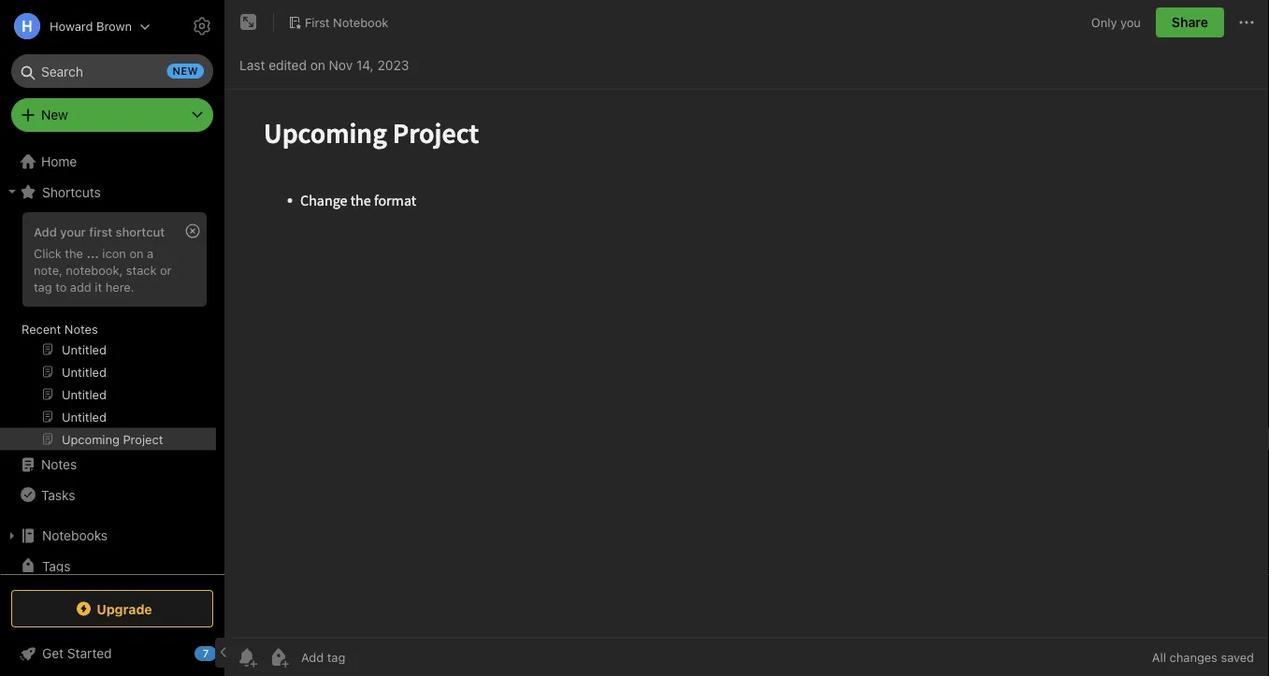 Task type: vqa. For each thing, say whether or not it's contained in the screenshot.
the Main 'element'
no



Task type: describe. For each thing, give the bounding box(es) containing it.
first
[[89, 224, 112, 238]]

new
[[41, 107, 68, 123]]

to
[[55, 279, 67, 293]]

0 vertical spatial notes
[[64, 322, 98, 336]]

click the ...
[[34, 246, 99, 260]]

tree containing home
[[0, 147, 224, 652]]

share button
[[1156, 7, 1224, 37]]

first notebook
[[305, 15, 388, 29]]

notebook
[[333, 15, 388, 29]]

it
[[95, 279, 102, 293]]

click
[[34, 246, 61, 260]]

notebooks link
[[0, 521, 216, 551]]

last
[[239, 58, 265, 73]]

home
[[41, 154, 77, 169]]

nov
[[329, 58, 353, 73]]

note,
[[34, 263, 62, 277]]

14,
[[356, 58, 374, 73]]

changes
[[1170, 650, 1218, 664]]

icon on a note, notebook, stack or tag to add it here.
[[34, 246, 172, 293]]

a
[[147, 246, 154, 260]]

recent
[[22, 322, 61, 336]]

tag
[[34, 279, 52, 293]]

started
[[67, 646, 112, 661]]

only
[[1091, 15, 1117, 29]]

here.
[[105, 279, 134, 293]]

first notebook button
[[282, 9, 395, 36]]

get started
[[42, 646, 112, 661]]

tasks button
[[0, 480, 216, 510]]

edited
[[269, 58, 307, 73]]

Account field
[[0, 7, 151, 45]]

on inside note window element
[[310, 58, 325, 73]]

note window element
[[224, 0, 1269, 676]]

settings image
[[191, 15, 213, 37]]

icon
[[102, 246, 126, 260]]

more actions image
[[1235, 11, 1258, 34]]

new button
[[11, 98, 213, 132]]

notebook,
[[66, 263, 123, 277]]



Task type: locate. For each thing, give the bounding box(es) containing it.
notes
[[64, 322, 98, 336], [41, 457, 77, 472]]

Note Editor text field
[[224, 90, 1269, 638]]

recent notes
[[22, 322, 98, 336]]

tags button
[[0, 551, 216, 581]]

notes link
[[0, 450, 216, 480]]

add
[[34, 224, 57, 238]]

group containing add your first shortcut
[[0, 207, 216, 457]]

saved
[[1221, 650, 1254, 664]]

Help and Learning task checklist field
[[0, 639, 224, 669]]

shortcut
[[116, 224, 165, 238]]

shortcuts
[[42, 184, 101, 199]]

on
[[310, 58, 325, 73], [129, 246, 144, 260]]

1 horizontal spatial on
[[310, 58, 325, 73]]

only you
[[1091, 15, 1141, 29]]

stack
[[126, 263, 157, 277]]

on inside icon on a note, notebook, stack or tag to add it here.
[[129, 246, 144, 260]]

0 vertical spatial on
[[310, 58, 325, 73]]

add tag image
[[267, 646, 290, 669]]

add a reminder image
[[236, 646, 258, 669]]

Search text field
[[24, 54, 200, 88]]

expand note image
[[238, 11, 260, 34]]

last edited on nov 14, 2023
[[239, 58, 409, 73]]

tags
[[42, 558, 71, 574]]

first
[[305, 15, 330, 29]]

all
[[1152, 650, 1166, 664]]

0 horizontal spatial on
[[129, 246, 144, 260]]

howard brown
[[50, 19, 132, 33]]

new
[[173, 65, 198, 77]]

howard
[[50, 19, 93, 33]]

click to collapse image
[[217, 642, 231, 664]]

tasks
[[41, 487, 75, 502]]

you
[[1120, 15, 1141, 29]]

home link
[[0, 147, 224, 177]]

on left a
[[129, 246, 144, 260]]

1 vertical spatial notes
[[41, 457, 77, 472]]

...
[[87, 246, 99, 260]]

add your first shortcut
[[34, 224, 165, 238]]

shortcuts button
[[0, 177, 216, 207]]

the
[[65, 246, 83, 260]]

share
[[1172, 14, 1208, 30]]

get
[[42, 646, 64, 661]]

7
[[203, 648, 209, 660]]

group inside tree
[[0, 207, 216, 457]]

group
[[0, 207, 216, 457]]

brown
[[96, 19, 132, 33]]

all changes saved
[[1152, 650, 1254, 664]]

2023
[[377, 58, 409, 73]]

upgrade
[[97, 601, 152, 617]]

More actions field
[[1235, 7, 1258, 37]]

notes right recent
[[64, 322, 98, 336]]

or
[[160, 263, 172, 277]]

your
[[60, 224, 86, 238]]

upgrade button
[[11, 590, 213, 628]]

new search field
[[24, 54, 204, 88]]

1 vertical spatial on
[[129, 246, 144, 260]]

Add tag field
[[299, 650, 440, 665]]

add
[[70, 279, 91, 293]]

tree
[[0, 147, 224, 652]]

notes up tasks
[[41, 457, 77, 472]]

notebooks
[[42, 528, 108, 543]]

on left nov
[[310, 58, 325, 73]]

expand notebooks image
[[5, 528, 20, 543]]



